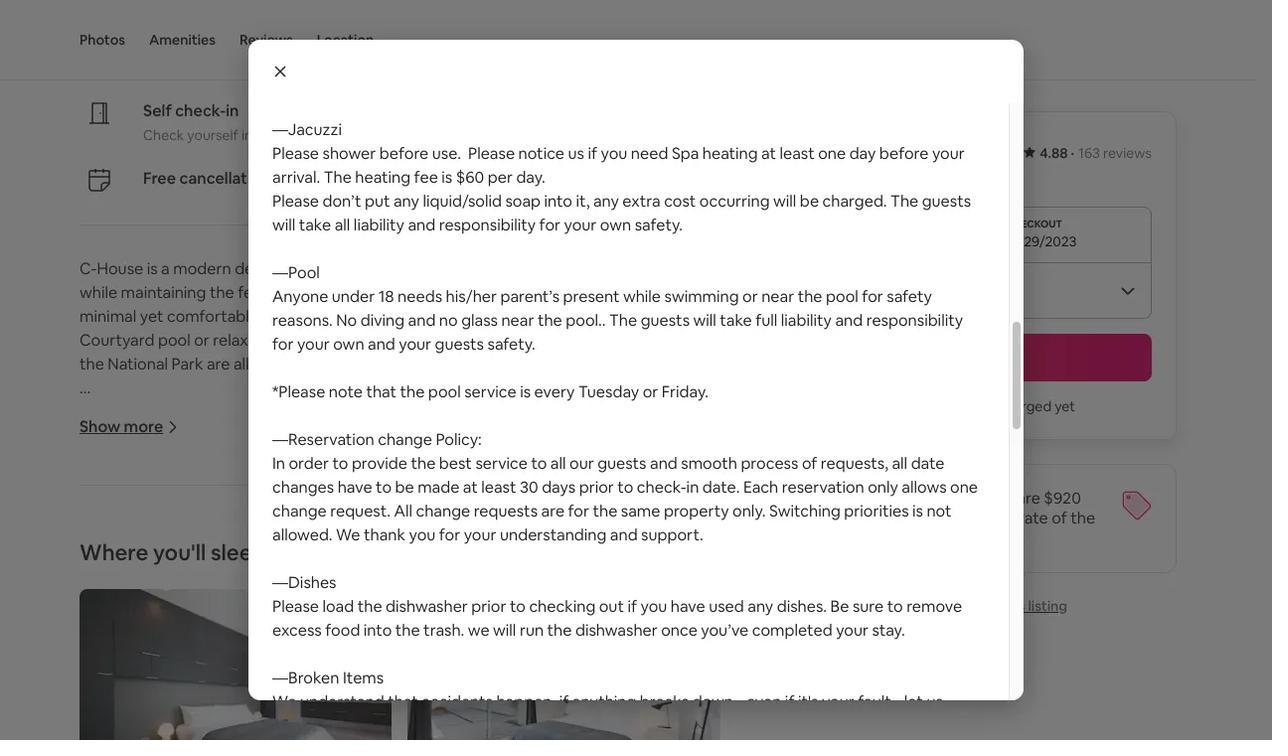 Task type: describe. For each thing, give the bounding box(es) containing it.
feeling inside c-house is a modern desert architecture work, situated in a residential neighborhood while maintaining the feeling of cool isolation whether indoors or out. the decor is minimal yet comfortable, with every amenity and detail kept in mind. swim laps in the courtyard pool or relax with the jets on in the in-ground hot tub.restaurants, shops, and the national park are all a short 8-minute drive away.
[[238, 282, 288, 303]]

prior inside —dishes please load the dishwasher prior to checking out if you have used any dishes. be sure to remove excess food into the trash. we will run the dishwasher once you've completed your stay.
[[472, 597, 507, 617]]

rate
[[1019, 508, 1049, 529]]

reservation
[[782, 477, 865, 498]]

the inside self check-in check yourself in with the keypad.
[[286, 126, 308, 144]]

the left "—pool"
[[210, 282, 234, 303]]

tub.
[[437, 497, 465, 518]]

used
[[709, 597, 745, 617]]

neighborhood inside 'c-house is a modern desert retreat, situated in a residential neighborhood while maintaining the feeling of cool isolation whether indoors or out. the decor is minimal yet comfortable, with every amenity and detail kept in mind. swim laps in the courtyard pool or relax with the jets on in the in-ground hot tub. wake up feeling rested in one of the king-sized beds. restaurants, shops, and the national park are all a short 8-minute drive away. c-house is a brand new construction home - designed, furnished and decorated with love by its owners. it features a spacious kitchen for gourmet cooking, open layout living and dining area, and 3 bedrooms with two full baths. the pool and connected in-ground hot-tub are amazing for relaxing during any season. keep your vehicle out of the heat in our 2-car garage, and stay cool under the shaded area out back - or indoors with our modern nest cooling system. you will want for nothing during your stay at c-house.'
[[515, 426, 620, 446]]

will right occurring
[[774, 191, 797, 212]]

the down parent's
[[538, 310, 563, 331]]

show more button
[[80, 417, 179, 437]]

than
[[868, 508, 901, 529]]

c-house is a modern desert architecture work, situated in a residential neighborhood while maintaining the feeling of cool isolation whether indoors or out. the decor is minimal yet comfortable, with every amenity and detail kept in mind. swim laps in the courtyard pool or relax with the jets on in the in-ground hot tub.restaurants, shops, and the national park are all a short 8-minute drive away.
[[80, 259, 719, 375]]

out. inside c-house is a modern desert architecture work, situated in a residential neighborhood while maintaining the feeling of cool isolation whether indoors or out. the decor is minimal yet comfortable, with every amenity and detail kept in mind. swim laps in the courtyard pool or relax with the jets on in the in-ground hot tub.restaurants, shops, and the national park are all a short 8-minute drive away.
[[552, 282, 581, 303]]

drive inside 'c-house is a modern desert retreat, situated in a residential neighborhood while maintaining the feeling of cool isolation whether indoors or out. the decor is minimal yet comfortable, with every amenity and detail kept in mind. swim laps in the courtyard pool or relax with the jets on in the in-ground hot tub. wake up feeling rested in one of the king-sized beds. restaurants, shops, and the national park are all a short 8-minute drive away. c-house is a brand new construction home - designed, furnished and decorated with love by its owners. it features a spacious kitchen for gourmet cooking, open layout living and dining area, and 3 bedrooms with two full baths. the pool and connected in-ground hot-tub are amazing for relaxing during any season. keep your vehicle out of the heat in our 2-car garage, and stay cool under the shaded area out back - or indoors with our modern nest cooling system. you will want for nothing during your stay at c-house.'
[[80, 545, 116, 566]]

comfortable, inside c-house is a modern desert architecture work, situated in a residential neighborhood while maintaining the feeling of cool isolation whether indoors or out. the decor is minimal yet comfortable, with every amenity and detail kept in mind. swim laps in the courtyard pool or relax with the jets on in the in-ground hot tub.restaurants, shops, and the national park are all a short 8-minute drive away.
[[167, 306, 262, 327]]

each
[[744, 477, 779, 498]]

2 horizontal spatial ground
[[662, 616, 715, 637]]

any right it,
[[593, 191, 619, 212]]

of up support. on the bottom
[[688, 497, 703, 518]]

while inside 'c-house is a modern desert retreat, situated in a residential neighborhood while maintaining the feeling of cool isolation whether indoors or out. the decor is minimal yet comfortable, with every amenity and detail kept in mind. swim laps in the courtyard pool or relax with the jets on in the in-ground hot tub. wake up feeling rested in one of the king-sized beds. restaurants, shops, and the national park are all a short 8-minute drive away. c-house is a brand new construction home - designed, furnished and decorated with love by its owners. it features a spacious kitchen for gourmet cooking, open layout living and dining area, and 3 bedrooms with two full baths. the pool and connected in-ground hot-tub are amazing for relaxing during any season. keep your vehicle out of the heat in our 2-car garage, and stay cool under the shaded area out back - or indoors with our modern nest cooling system. you will want for nothing during your stay at c-house.'
[[623, 426, 661, 446]]

we inside '—broken items we understand that accidents happen, if anything breaks down - even if it's your fault - let us know so we can send someone to fix it or replace it for you and future guests (contact information attached above in the emergency contact section).'
[[336, 716, 357, 737]]

modern for feeling
[[173, 426, 231, 446]]

priorities
[[844, 501, 909, 522]]

or inside —pool anyone under 18 needs his/her parent's present while swimming or near the pool for safety reasons. no diving and no glass near the pool.. the guests will take full liability and responsibility for your own and your guests safety.
[[743, 286, 758, 307]]

reasons.
[[272, 310, 333, 331]]

1 vertical spatial cool
[[269, 449, 300, 470]]

request.
[[330, 501, 391, 522]]

the inside '—broken items we understand that accidents happen, if anything breaks down - even if it's your fault - let us know so we can send someone to fix it or replace it for you and future guests (contact information attached above in the emergency contact section).'
[[407, 740, 432, 741]]

2 vertical spatial feeling
[[536, 497, 586, 518]]

your down diving
[[399, 334, 432, 355]]

0 vertical spatial you
[[913, 398, 937, 416]]

4.88
[[1040, 144, 1068, 162]]

so
[[315, 716, 332, 737]]

have inside —dishes please load the dishwasher prior to checking out if you have used any dishes. be sure to remove excess food into the trash. we will run the dishwasher once you've completed your stay.
[[671, 597, 706, 617]]

in up his/her
[[490, 259, 502, 279]]

in up allowed.
[[289, 497, 301, 518]]

if right happen,
[[560, 692, 569, 713]]

under inside 'c-house is a modern desert retreat, situated in a residential neighborhood while maintaining the feeling of cool isolation whether indoors or out. the decor is minimal yet comfortable, with every amenity and detail kept in mind. swim laps in the courtyard pool or relax with the jets on in the in-ground hot tub. wake up feeling rested in one of the king-sized beds. restaurants, shops, and the national park are all a short 8-minute drive away. c-house is a brand new construction home - designed, furnished and decorated with love by its owners. it features a spacious kitchen for gourmet cooking, open layout living and dining area, and 3 bedrooms with two full baths. the pool and connected in-ground hot-tub are amazing for relaxing during any season. keep your vehicle out of the heat in our 2-car garage, and stay cool under the shaded area out back - or indoors with our modern nest cooling system. you will want for nothing during your stay at c-house.'
[[307, 664, 351, 685]]

drive inside c-house is a modern desert architecture work, situated in a residential neighborhood while maintaining the feeling of cool isolation whether indoors or out. the decor is minimal yet comfortable, with every amenity and detail kept in mind. swim laps in the courtyard pool or relax with the jets on in the in-ground hot tub.restaurants, shops, and the national park are all a short 8-minute drive away.
[[377, 354, 414, 375]]

for left 48
[[274, 168, 296, 189]]

the left heat
[[635, 640, 659, 661]]

put
[[365, 191, 390, 212]]

safety. inside —pool anyone under 18 needs his/her parent's present while swimming or near the pool for safety reasons. no diving and no glass near the pool.. the guests will take full liability and responsibility for your own and your guests safety.
[[488, 334, 536, 355]]

0 horizontal spatial ground
[[352, 497, 405, 518]]

sized
[[144, 521, 182, 542]]

the up the show
[[80, 354, 104, 375]]

in inside —smart tv we have a smart tv in the house, please connect it with your account.
[[421, 72, 434, 92]]

own inside —pool anyone under 18 needs his/her parent's present while swimming or near the pool for safety reasons. no diving and no glass near the pool.. the guests will take full liability and responsibility for your own and your guests safety.
[[333, 334, 364, 355]]

where you'll sleep region
[[72, 534, 1057, 741]]

if left it's
[[785, 692, 795, 713]]

the left avg.
[[904, 508, 929, 529]]

hot inside 'c-house is a modern desert retreat, situated in a residential neighborhood while maintaining the feeling of cool isolation whether indoors or out. the decor is minimal yet comfortable, with every amenity and detail kept in mind. swim laps in the courtyard pool or relax with the jets on in the in-ground hot tub. wake up feeling rested in one of the king-sized beds. restaurants, shops, and the national park are all a short 8-minute drive away. c-house is a brand new construction home - designed, furnished and decorated with love by its owners. it features a spacious kitchen for gourmet cooking, open layout living and dining area, and 3 bedrooms with two full baths. the pool and connected in-ground hot-tub are amazing for relaxing during any season. keep your vehicle out of the heat in our 2-car garage, and stay cool under the shaded area out back - or indoors with our modern nest cooling system. you will want for nothing during your stay at c-house.'
[[408, 497, 433, 518]]

one inside the —reservation change policy: in order to provide the best service to all our guests and smooth process of requests, all date changes have to be made at least 30 days prior to check-in date.  each reservation only allows one change request.  all change requests are for the same property only. switching priorities is not allowed. we thank you for your understanding and support.
[[951, 477, 978, 498]]

date
[[911, 453, 945, 474]]

liability inside —pool anyone under 18 needs his/her parent's present while swimming or near the pool for safety reasons. no diving and no glass near the pool.. the guests will take full liability and responsibility for your own and your guests safety.
[[781, 310, 832, 331]]

in right no in the left of the page
[[367, 330, 380, 351]]

your inside —smart tv we have a smart tv in the house, please connect it with your account.
[[681, 72, 713, 92]]

you've
[[701, 620, 749, 641]]

1 vertical spatial near
[[502, 310, 534, 331]]

is down free at the top of the page
[[147, 259, 158, 279]]

for down tub.
[[439, 525, 461, 546]]

it up contact on the left bottom
[[542, 716, 552, 737]]

before for $4,480
[[872, 165, 915, 183]]

- left even
[[737, 692, 743, 713]]

cooking,
[[524, 593, 586, 613]]

guests down the swimming
[[641, 310, 690, 331]]

parent's
[[501, 286, 560, 307]]

guests down the no
[[435, 334, 484, 355]]

your up fix
[[529, 688, 561, 709]]

while inside c-house is a modern desert architecture work, situated in a residential neighborhood while maintaining the feeling of cool isolation whether indoors or out. the decor is minimal yet comfortable, with every amenity and detail kept in mind. swim laps in the courtyard pool or relax with the jets on in the in-ground hot tub.restaurants, shops, and the national park are all a short 8-minute drive away.
[[80, 282, 117, 303]]

to inside '—broken items we understand that accidents happen, if anything breaks down - even if it's your fault - let us know so we can send someone to fix it or replace it for you and future guests (contact information attached above in the emergency contact section).'
[[501, 716, 517, 737]]

national inside 'c-house is a modern desert retreat, situated in a residential neighborhood while maintaining the feeling of cool isolation whether indoors or out. the decor is minimal yet comfortable, with every amenity and detail kept in mind. swim laps in the courtyard pool or relax with the jets on in the in-ground hot tub. wake up feeling rested in one of the king-sized beds. restaurants, shops, and the national park are all a short 8-minute drive away. c-house is a brand new construction home - designed, furnished and decorated with love by its owners. it features a spacious kitchen for gourmet cooking, open layout living and dining area, and 3 bedrooms with two full baths. the pool and connected in-ground hot-tub are amazing for relaxing during any season. keep your vehicle out of the heat in our 2-car garage, and stay cool under the shaded area out back - or indoors with our modern nest cooling system. you will want for nothing during your stay at c-house.'
[[433, 521, 493, 542]]

situated inside c-house is a modern desert architecture work, situated in a residential neighborhood while maintaining the feeling of cool isolation whether indoors or out. the decor is minimal yet comfortable, with every amenity and detail kept in mind. swim laps in the courtyard pool or relax with the jets on in the in-ground hot tub.restaurants, shops, and the national park are all a short 8-minute drive away.
[[426, 259, 486, 279]]

be inside the —reservation change policy: in order to provide the best service to all our guests and smooth process of requests, all date changes have to be made at least 30 days prior to check-in date.  each reservation only allows one change request.  all change requests are for the same property only. switching priorities is not allowed. we thank you for your understanding and support.
[[395, 477, 414, 498]]

0 vertical spatial that
[[366, 382, 397, 403]]

date.
[[703, 477, 740, 498]]

accidents
[[422, 692, 493, 713]]

the up allowed.
[[305, 497, 330, 518]]

house for while
[[97, 259, 143, 279]]

and inside —jacuzzi please shower before use.  please notice us if you need spa heating at least one day before your arrival. the heating fee is $60 per day. please don't put any liquid/solid soap into it, any extra cost occurring will be charged. the guests will take all liability and responsibility for your own safety.
[[408, 215, 436, 236]]

0 vertical spatial during
[[317, 640, 364, 661]]

one inside 'c-house is a modern desert retreat, situated in a residential neighborhood while maintaining the feeling of cool isolation whether indoors or out. the decor is minimal yet comfortable, with every amenity and detail kept in mind. swim laps in the courtyard pool or relax with the jets on in the in-ground hot tub. wake up feeling rested in one of the king-sized beds. restaurants, shops, and the national park are all a short 8-minute drive away. c-house is a brand new construction home - designed, furnished and decorated with love by its owners. it features a spacious kitchen for gourmet cooking, open layout living and dining area, and 3 bedrooms with two full baths. the pool and connected in-ground hot-tub are amazing for relaxing during any season. keep your vehicle out of the heat in our 2-car garage, and stay cool under the shaded area out back - or indoors with our modern nest cooling system. you will want for nothing during your stay at c-house.'
[[656, 497, 684, 518]]

keep
[[455, 640, 493, 661]]

least inside the —reservation change policy: in order to provide the best service to all our guests and smooth process of requests, all date changes have to be made at least 30 days prior to check-in date.  each reservation only allows one change request.  all change requests are for the same property only. switching priorities is not allowed. we thank you for your understanding and support.
[[482, 477, 517, 498]]

while inside —pool anyone under 18 needs his/her parent's present while swimming or near the pool for safety reasons. no diving and no glass near the pool.. the guests will take full liability and responsibility for your own and your guests safety.
[[623, 286, 661, 307]]

the left safety
[[798, 286, 823, 307]]

breaks
[[640, 692, 689, 713]]

for down 'designed,'
[[431, 593, 453, 613]]

items
[[343, 668, 384, 689]]

the left king- on the left bottom
[[80, 521, 104, 542]]

layout
[[631, 593, 676, 613]]

in right glass
[[520, 306, 533, 327]]

$4,480 $3,560 total before taxes
[[837, 136, 982, 183]]

responsibility inside —pool anyone under 18 needs his/her parent's present while swimming or near the pool for safety reasons. no diving and no glass near the pool.. the guests will take full liability and responsibility for your own and your guests safety.
[[867, 310, 964, 331]]

send
[[391, 716, 426, 737]]

you inside 'c-house is a modern desert retreat, situated in a residential neighborhood while maintaining the feeling of cool isolation whether indoors or out. the decor is minimal yet comfortable, with every amenity and detail kept in mind. swim laps in the courtyard pool or relax with the jets on in the in-ground hot tub. wake up feeling rested in one of the king-sized beds. restaurants, shops, and the national park are all a short 8-minute drive away. c-house is a brand new construction home - designed, furnished and decorated with love by its owners. it features a spacious kitchen for gourmet cooking, open layout living and dining area, and 3 bedrooms with two full baths. the pool and connected in-ground hot-tub are amazing for relaxing during any season. keep your vehicle out of the heat in our 2-car garage, and stay cool under the shaded area out back - or indoors with our modern nest cooling system. you will want for nothing during your stay at c-house.'
[[296, 688, 323, 709]]

in up yourself
[[226, 100, 239, 121]]

1 horizontal spatial heating
[[703, 143, 758, 164]]

responsibility inside —jacuzzi please shower before use.  please notice us if you need spa heating at least one day before your arrival. the heating fee is $60 per day. please don't put any liquid/solid soap into it, any extra cost occurring will be charged. the guests will take all liability and responsibility for your own safety.
[[439, 215, 536, 236]]

any inside —dishes please load the dishwasher prior to checking out if you have used any dishes. be sure to remove excess food into the trash. we will run the dishwasher once you've completed your stay.
[[748, 597, 774, 617]]

detail inside 'c-house is a modern desert retreat, situated in a residential neighborhood while maintaining the feeling of cool isolation whether indoors or out. the decor is minimal yet comfortable, with every amenity and detail kept in mind. swim laps in the courtyard pool or relax with the jets on in the in-ground hot tub. wake up feeling rested in one of the king-sized beds. restaurants, shops, and the national park are all a short 8-minute drive away. c-house is a brand new construction home - designed, furnished and decorated with love by its owners. it features a spacious kitchen for gourmet cooking, open layout living and dining area, and 3 bedrooms with two full baths. the pool and connected in-ground hot-tub are amazing for relaxing during any season. keep your vehicle out of the heat in our 2-car garage, and stay cool under the shaded area out back - or indoors with our modern nest cooling system. you will want for nothing during your stay at c-house.'
[[351, 473, 392, 494]]

to up stay.
[[888, 597, 903, 617]]

system.
[[236, 688, 292, 709]]

whether inside c-house is a modern desert architecture work, situated in a residential neighborhood while maintaining the feeling of cool isolation whether indoors or out. the decor is minimal yet comfortable, with every amenity and detail kept in mind. swim laps in the courtyard pool or relax with the jets on in the in-ground hot tub.restaurants, shops, and the national park are all a short 8-minute drive away.
[[409, 282, 471, 303]]

cancellation
[[179, 168, 270, 189]]

0 horizontal spatial in-
[[333, 497, 352, 518]]

keypad.
[[311, 126, 361, 144]]

made
[[418, 477, 460, 498]]

full inside —pool anyone under 18 needs his/her parent's present while swimming or near the pool for safety reasons. no diving and no glass near the pool.. the guests will take full liability and responsibility for your own and your guests safety.
[[756, 310, 778, 331]]

2 vertical spatial indoors
[[571, 664, 626, 685]]

remove
[[907, 597, 963, 617]]

the down home
[[358, 597, 382, 617]]

reserve
[[965, 347, 1025, 368]]

short inside c-house is a modern desert architecture work, situated in a residential neighborhood while maintaining the feeling of cool isolation whether indoors or out. the decor is minimal yet comfortable, with every amenity and detail kept in mind. swim laps in the courtyard pool or relax with the jets on in the in-ground hot tub.restaurants, shops, and the national park are all a short 8-minute drive away.
[[265, 354, 304, 375]]

1 horizontal spatial stay
[[565, 688, 595, 709]]

in left policy:
[[408, 426, 421, 446]]

the down kitchen
[[395, 620, 420, 641]]

occurring
[[700, 191, 770, 212]]

liability inside —jacuzzi please shower before use.  please notice us if you need spa heating at least one day before your arrival. the heating fee is $60 per day. please don't put any liquid/solid soap into it, any extra cost occurring will be charged. the guests will take all liability and responsibility for your own safety.
[[354, 215, 405, 236]]

it
[[216, 593, 227, 613]]

in up tub.
[[433, 473, 445, 494]]

30
[[520, 477, 539, 498]]

connect
[[568, 72, 629, 92]]

comfortable, inside 'c-house is a modern desert retreat, situated in a residential neighborhood while maintaining the feeling of cool isolation whether indoors or out. the decor is minimal yet comfortable, with every amenity and detail kept in mind. swim laps in the courtyard pool or relax with the jets on in the in-ground hot tub. wake up feeling rested in one of the king-sized beds. restaurants, shops, and the national park are all a short 8-minute drive away. c-house is a brand new construction home - designed, furnished and decorated with love by its owners. it features a spacious kitchen for gourmet cooking, open layout living and dining area, and 3 bedrooms with two full baths. the pool and connected in-ground hot-tub are amazing for relaxing during any season. keep your vehicle out of the heat in our 2-car garage, and stay cool under the shaded area out back - or indoors with our modern nest cooling system. you will want for nothing during your stay at c-house.'
[[80, 473, 175, 494]]

relax inside 'c-house is a modern desert retreat, situated in a residential neighborhood while maintaining the feeling of cool isolation whether indoors or out. the decor is minimal yet comfortable, with every amenity and detail kept in mind. swim laps in the courtyard pool or relax with the jets on in the in-ground hot tub. wake up feeling rested in one of the king-sized beds. restaurants, shops, and the national park are all a short 8-minute drive away. c-house is a brand new construction home - designed, furnished and decorated with love by its owners. it features a spacious kitchen for gourmet cooking, open layout living and dining area, and 3 bedrooms with two full baths. the pool and connected in-ground hot-tub are amazing for relaxing during any season. keep your vehicle out of the heat in our 2-car garage, and stay cool under the shaded area out back - or indoors with our modern nest cooling system. you will want for nothing during your stay at c-house.'
[[135, 497, 170, 518]]

maintaining inside c-house is a modern desert architecture work, situated in a residential neighborhood while maintaining the feeling of cool isolation whether indoors or out. the decor is minimal yet comfortable, with every amenity and detail kept in mind. swim laps in the courtyard pool or relax with the jets on in the in-ground hot tub.restaurants, shops, and the national park are all a short 8-minute drive away.
[[121, 282, 206, 303]]

laps inside c-house is a modern desert architecture work, situated in a residential neighborhood while maintaining the feeling of cool isolation whether indoors or out. the decor is minimal yet comfortable, with every amenity and detail kept in mind. swim laps in the courtyard pool or relax with the jets on in the in-ground hot tub.restaurants, shops, and the national park are all a short 8-minute drive away.
[[623, 306, 653, 327]]

1 vertical spatial yet
[[1055, 398, 1076, 416]]

to up run on the left of the page
[[510, 597, 526, 617]]

price.
[[886, 488, 928, 509]]

in right present
[[656, 306, 669, 327]]

anyone
[[272, 286, 328, 307]]

1
[[603, 541, 609, 559]]

you inside —dishes please load the dishwasher prior to checking out if you have used any dishes. be sure to remove excess food into the trash. we will run the dishwasher once you've completed your stay.
[[641, 597, 667, 617]]

out. inside 'c-house is a modern desert retreat, situated in a residential neighborhood while maintaining the feeling of cool isolation whether indoors or out. the decor is minimal yet comfortable, with every amenity and detail kept in mind. swim laps in the courtyard pool or relax with the jets on in the in-ground hot tub. wake up feeling rested in one of the king-sized beds. restaurants, shops, and the national park are all a short 8-minute drive away. c-house is a brand new construction home - designed, furnished and decorated with love by its owners. it features a spacious kitchen for gourmet cooking, open layout living and dining area, and 3 bedrooms with two full baths. the pool and connected in-ground hot-tub are amazing for relaxing during any season. keep your vehicle out of the heat in our 2-car garage, and stay cool under the shaded area out back - or indoors with our modern nest cooling system. you will want for nothing during your stay at c-house.'
[[510, 449, 539, 470]]

want
[[353, 688, 390, 709]]

or inside '—broken items we understand that accidents happen, if anything breaks down - even if it's your fault - let us know so we can send someone to fix it or replace it for you and future guests (contact information attached above in the emergency contact section).'
[[555, 716, 571, 737]]

1 vertical spatial feeling
[[196, 449, 246, 470]]

cool inside c-house is a modern desert architecture work, situated in a residential neighborhood while maintaining the feeling of cool isolation whether indoors or out. the decor is minimal yet comfortable, with every amenity and detail kept in mind. swim laps in the courtyard pool or relax with the jets on in the in-ground hot tub.restaurants, shops, and the national park are all a short 8-minute drive away.
[[310, 282, 342, 303]]

in right yourself
[[242, 126, 253, 144]]

change up allowed.
[[272, 501, 327, 522]]

the left same
[[593, 501, 618, 522]]

0 horizontal spatial tv
[[336, 48, 357, 69]]

60
[[866, 528, 885, 549]]

into inside —dishes please load the dishwasher prior to checking out if you have used any dishes. be sure to remove excess food into the trash. we will run the dishwasher once you've completed your stay.
[[364, 620, 392, 641]]

we inside —dishes please load the dishwasher prior to checking out if you have used any dishes. be sure to remove excess food into the trash. we will run the dishwasher once you've completed your stay.
[[468, 620, 490, 641]]

location
[[317, 31, 374, 49]]

where you'll sleep
[[80, 539, 266, 567]]

charged
[[999, 398, 1052, 416]]

for left safety
[[862, 286, 884, 307]]

the down made
[[405, 521, 429, 542]]

retreat,
[[286, 426, 341, 446]]

report this listing
[[953, 598, 1068, 615]]

run
[[520, 620, 544, 641]]

the down 18
[[383, 330, 408, 351]]

check
[[143, 126, 184, 144]]

for down reasons.
[[272, 334, 294, 355]]

rested
[[589, 497, 637, 518]]

swim inside 'c-house is a modern desert retreat, situated in a residential neighborhood while maintaining the feeling of cool isolation whether indoors or out. the decor is minimal yet comfortable, with every amenity and detail kept in mind. swim laps in the courtyard pool or relax with the jets on in the in-ground hot tub. wake up feeling rested in one of the king-sized beds. restaurants, shops, and the national park are all a short 8-minute drive away. c-house is a brand new construction home - designed, furnished and decorated with love by its owners. it features a spacious kitchen for gourmet cooking, open layout living and dining area, and 3 bedrooms with two full baths. the pool and connected in-ground hot-tub are amazing for relaxing during any season. keep your vehicle out of the heat in our 2-car garage, and stay cool under the shaded area out back - or indoors with our modern nest cooling system. you will want for nothing during your stay at c-house.'
[[493, 473, 532, 494]]

amenity inside 'c-house is a modern desert retreat, situated in a residential neighborhood while maintaining the feeling of cool isolation whether indoors or out. the decor is minimal yet comfortable, with every amenity and detail kept in mind. swim laps in the courtyard pool or relax with the jets on in the in-ground hot tub. wake up feeling rested in one of the king-sized beds. restaurants, shops, and the national park are all a short 8-minute drive away. c-house is a brand new construction home - designed, furnished and decorated with love by its owners. it features a spacious kitchen for gourmet cooking, open layout living and dining area, and 3 bedrooms with two full baths. the pool and connected in-ground hot-tub are amazing for relaxing during any season. keep your vehicle out of the heat in our 2-car garage, and stay cool under the shaded area out back - or indoors with our modern nest cooling system. you will want for nothing during your stay at c-house.'
[[257, 473, 317, 494]]

$60
[[456, 167, 484, 188]]

someone
[[430, 716, 498, 737]]

the up want
[[354, 664, 379, 685]]

less
[[837, 508, 864, 529]]

allows
[[902, 477, 947, 498]]

whether inside 'c-house is a modern desert retreat, situated in a residential neighborhood while maintaining the feeling of cool isolation whether indoors or out. the decor is minimal yet comfortable, with every amenity and detail kept in mind. swim laps in the courtyard pool or relax with the jets on in the in-ground hot tub. wake up feeling rested in one of the king-sized beds. restaurants, shops, and the national park are all a short 8-minute drive away. c-house is a brand new construction home - designed, furnished and decorated with love by its owners. it features a spacious kitchen for gourmet cooking, open layout living and dining area, and 3 bedrooms with two full baths. the pool and connected in-ground hot-tub are amazing for relaxing during any season. keep your vehicle out of the heat in our 2-car garage, and stay cool under the shaded area out back - or indoors with our modern nest cooling system. you will want for nothing during your stay at c-house.'
[[368, 449, 430, 470]]

guests inside —jacuzzi please shower before use.  please notice us if you need spa heating at least one day before your arrival. the heating fee is $60 per day. please don't put any liquid/solid soap into it, any extra cost occurring will be charged. the guests will take all liability and responsibility for your own safety.
[[922, 191, 971, 212]]

0 vertical spatial service
[[465, 382, 517, 403]]

- right back
[[543, 664, 549, 685]]

in right 'rested'
[[640, 497, 653, 518]]

the up friday.
[[672, 306, 697, 327]]

your up taxes
[[933, 143, 965, 164]]

kitchen
[[374, 593, 428, 613]]

full inside 'c-house is a modern desert retreat, situated in a residential neighborhood while maintaining the feeling of cool isolation whether indoors or out. the decor is minimal yet comfortable, with every amenity and detail kept in mind. swim laps in the courtyard pool or relax with the jets on in the in-ground hot tub. wake up feeling rested in one of the king-sized beds. restaurants, shops, and the national park are all a short 8-minute drive away. c-house is a brand new construction home - designed, furnished and decorated with love by its owners. it features a spacious kitchen for gourmet cooking, open layout living and dining area, and 3 bedrooms with two full baths. the pool and connected in-ground hot-tub are amazing for relaxing during any season. keep your vehicle out of the heat in our 2-car garage, and stay cool under the shaded area out back - or indoors with our modern nest cooling system. you will want for nothing during your stay at c-house.'
[[388, 616, 410, 637]]

all
[[394, 501, 413, 522]]

—smart
[[272, 48, 333, 69]]

1 vertical spatial tv
[[397, 72, 418, 92]]

the up beds.
[[209, 497, 233, 518]]

shops, inside c-house is a modern desert architecture work, situated in a residential neighborhood while maintaining the feeling of cool isolation whether indoors or out. the decor is minimal yet comfortable, with every amenity and detail kept in mind. swim laps in the courtyard pool or relax with the jets on in the in-ground hot tub.restaurants, shops, and the national park are all a short 8-minute drive away.
[[638, 330, 685, 351]]

residential inside 'c-house is a modern desert retreat, situated in a residential neighborhood while maintaining the feeling of cool isolation whether indoors or out. the decor is minimal yet comfortable, with every amenity and detail kept in mind. swim laps in the courtyard pool or relax with the jets on in the in-ground hot tub. wake up feeling rested in one of the king-sized beds. restaurants, shops, and the national park are all a short 8-minute drive away. c-house is a brand new construction home - designed, furnished and decorated with love by its owners. it features a spacious kitchen for gourmet cooking, open layout living and dining area, and 3 bedrooms with two full baths. the pool and connected in-ground hot-tub are amazing for relaxing during any season. keep your vehicle out of the heat in our 2-car garage, and stay cool under the shaded area out back - or indoors with our modern nest cooling system. you will want for nothing during your stay at c-house.'
[[436, 426, 512, 446]]

provide
[[352, 453, 408, 474]]

2 horizontal spatial our
[[665, 664, 689, 685]]

in right 30
[[568, 473, 581, 494]]

will inside —pool anyone under 18 needs his/her parent's present while swimming or near the pool for safety reasons. no diving and no glass near the pool.. the guests will take full liability and responsibility for your own and your guests safety.
[[694, 310, 717, 331]]

2 vertical spatial modern
[[80, 688, 138, 709]]

your dates are $920 less than the avg. nightly rate of the last 60 days.
[[837, 488, 1096, 549]]

of left in
[[250, 449, 265, 470]]

—broken
[[272, 668, 339, 689]]

relaxing
[[256, 640, 313, 661]]

you inside —jacuzzi please shower before use.  please notice us if you need spa heating at least one day before your arrival. the heating fee is $60 per day. please don't put any liquid/solid soap into it, any extra cost occurring will be charged. the guests will take all liability and responsibility for your own safety.
[[601, 143, 628, 164]]

/
[[612, 541, 618, 559]]

0 horizontal spatial stay
[[239, 664, 269, 685]]

note
[[329, 382, 363, 403]]

ground inside c-house is a modern desert architecture work, situated in a residential neighborhood while maintaining the feeling of cool isolation whether indoors or out. the decor is minimal yet comfortable, with every amenity and detail kept in mind. swim laps in the courtyard pool or relax with the jets on in the in-ground hot tub.restaurants, shops, and the national park are all a short 8-minute drive away.
[[430, 330, 483, 351]]

days.
[[889, 528, 926, 549]]

show more
[[80, 417, 163, 437]]

0 vertical spatial dishwasher
[[386, 597, 468, 617]]

charged.
[[823, 191, 887, 212]]

to down —reservation
[[332, 453, 348, 474]]

contact
[[522, 740, 579, 741]]

safety. inside —jacuzzi please shower before use.  please notice us if you need spa heating at least one day before your arrival. the heating fee is $60 per day. please don't put any liquid/solid soap into it, any extra cost occurring will be charged. the guests will take all liability and responsibility for your own safety.
[[635, 215, 683, 236]]

nothing
[[418, 688, 474, 709]]

all inside —jacuzzi please shower before use.  please notice us if you need spa heating at least one day before your arrival. the heating fee is $60 per day. please don't put any liquid/solid soap into it, any extra cost occurring will be charged. the guests will take all liability and responsibility for your own safety.
[[335, 215, 350, 236]]

show
[[80, 417, 121, 437]]

for down shaded
[[393, 688, 414, 709]]

for down 3
[[231, 640, 252, 661]]

away. inside c-house is a modern desert architecture work, situated in a residential neighborhood while maintaining the feeling of cool isolation whether indoors or out. the decor is minimal yet comfortable, with every amenity and detail kept in mind. swim laps in the courtyard pool or relax with the jets on in the in-ground hot tub.restaurants, shops, and the national park are all a short 8-minute drive away.
[[417, 354, 457, 375]]

prior inside the —reservation change policy: in order to provide the best service to all our guests and smooth process of requests, all date changes have to be made at least 30 days prior to check-in date.  each reservation only allows one change request.  all change requests are for the same property only. switching priorities is not allowed. we thank you for your understanding and support.
[[579, 477, 614, 498]]

pool up king- on the left bottom
[[80, 497, 112, 518]]

163
[[1079, 144, 1101, 162]]

will up "—pool"
[[272, 215, 296, 236]]

the up don't
[[324, 167, 352, 188]]

of down connected
[[616, 640, 631, 661]]

with inside —smart tv we have a smart tv in the house, please connect it with your account.
[[646, 72, 677, 92]]

neighborhood inside c-house is a modern desert architecture work, situated in a residential neighborhood while maintaining the feeling of cool isolation whether indoors or out. the decor is minimal yet comfortable, with every amenity and detail kept in mind. swim laps in the courtyard pool or relax with the jets on in the in-ground hot tub.restaurants, shops, and the national park are all a short 8-minute drive away.
[[597, 259, 701, 279]]

the up keep
[[462, 616, 490, 637]]

needs
[[398, 286, 443, 307]]

—dishes please load the dishwasher prior to checking out if you have used any dishes. be sure to remove excess food into the trash. we will run the dishwasher once you've completed your stay.
[[272, 573, 963, 641]]

—reservation
[[272, 430, 375, 450]]

down
[[693, 692, 734, 713]]

before up taxes
[[880, 143, 929, 164]]

your up back
[[497, 640, 529, 661]]

your inside —dishes please load the dishwasher prior to checking out if you have used any dishes. be sure to remove excess food into the trash. we will run the dishwasher once you've completed your stay.
[[836, 620, 869, 641]]

the down anyone
[[287, 330, 312, 351]]

not
[[927, 501, 952, 522]]

change down made
[[416, 501, 470, 522]]

- left let
[[895, 692, 901, 713]]

information
[[899, 716, 984, 737]]

it,
[[576, 191, 590, 212]]

to up same
[[618, 477, 634, 498]]

your down reasons.
[[297, 334, 330, 355]]

pool up policy:
[[428, 382, 461, 403]]

the down taxes
[[891, 191, 919, 212]]

working.
[[383, 59, 438, 77]]

2 vertical spatial cool
[[273, 664, 304, 685]]

it up section).
[[632, 716, 642, 737]]

the right rate
[[1071, 508, 1096, 529]]

dedicated
[[143, 33, 222, 54]]

take inside —pool anyone under 18 needs his/her parent's present while swimming or near the pool for safety reasons. no diving and no glass near the pool.. the guests will take full liability and responsibility for your own and your guests safety.
[[720, 310, 752, 331]]

is down tub.restaurants,
[[520, 382, 531, 403]]

the up made
[[411, 453, 436, 474]]

for down days
[[568, 501, 590, 522]]

1 vertical spatial indoors
[[433, 449, 488, 470]]

the down checking
[[547, 620, 572, 641]]

designed,
[[406, 569, 478, 590]]

park inside c-house is a modern desert architecture work, situated in a residential neighborhood while maintaining the feeling of cool isolation whether indoors or out. the decor is minimal yet comfortable, with every amenity and detail kept in mind. swim laps in the courtyard pool or relax with the jets on in the in-ground hot tub.restaurants, shops, and the national park are all a short 8-minute drive away.
[[172, 354, 203, 375]]

hours
[[321, 168, 364, 189]]

switching
[[769, 501, 841, 522]]

your inside the —reservation change policy: in order to provide the best service to all our guests and smooth process of requests, all date changes have to be made at least 30 days prior to check-in date.  each reservation only allows one change request.  all change requests are for the same property only. switching priorities is not allowed. we thank you for your understanding and support.
[[464, 525, 497, 546]]

you'll
[[153, 539, 206, 567]]

jets inside 'c-house is a modern desert retreat, situated in a residential neighborhood while maintaining the feeling of cool isolation whether indoors or out. the decor is minimal yet comfortable, with every amenity and detail kept in mind. swim laps in the courtyard pool or relax with the jets on in the in-ground hot tub. wake up feeling rested in one of the king-sized beds. restaurants, shops, and the national park are all a short 8-minute drive away. c-house is a brand new construction home - designed, furnished and decorated with love by its owners. it features a spacious kitchen for gourmet cooking, open layout living and dining area, and 3 bedrooms with two full baths. the pool and connected in-ground hot-tub are amazing for relaxing during any season. keep your vehicle out of the heat in our 2-car garage, and stay cool under the shaded area out back - or indoors with our modern nest cooling system. you will want for nothing during your stay at c-house.'
[[237, 497, 263, 518]]

any right put
[[394, 191, 420, 212]]

—dishes
[[272, 573, 337, 594]]

your down it,
[[564, 215, 597, 236]]

is right the show
[[147, 426, 158, 446]]

own inside —jacuzzi please shower before use.  please notice us if you need spa heating at least one day before your arrival. the heating fee is $60 per day. please don't put any liquid/solid soap into it, any extra cost occurring will be charged. the guests will take all liability and responsibility for your own safety.
[[600, 215, 632, 236]]

of inside your dates are $920 less than the avg. nightly rate of the last 60 days.
[[1052, 508, 1068, 529]]



Task type: vqa. For each thing, say whether or not it's contained in the screenshot.
the left mind.
yes



Task type: locate. For each thing, give the bounding box(es) containing it.
desert for feeling
[[235, 259, 283, 279]]

0 horizontal spatial our
[[80, 664, 104, 685]]

kept
[[483, 306, 517, 327], [396, 473, 429, 494]]

decor left the swimming
[[616, 282, 659, 303]]

8- inside c-house is a modern desert architecture work, situated in a residential neighborhood while maintaining the feeling of cool isolation whether indoors or out. the decor is minimal yet comfortable, with every amenity and detail kept in mind. swim laps in the courtyard pool or relax with the jets on in the in-ground hot tub.restaurants, shops, and the national park are all a short 8-minute drive away.
[[307, 354, 322, 375]]

gourmet
[[456, 593, 520, 613]]

liquid/solid
[[423, 191, 502, 212]]

our down heat
[[665, 664, 689, 685]]

1 desert from the top
[[235, 259, 283, 279]]

extra
[[623, 191, 661, 212]]

0 horizontal spatial residential
[[436, 426, 512, 446]]

out. up the "pool.."
[[552, 282, 581, 303]]

1 horizontal spatial our
[[570, 453, 594, 474]]

0 horizontal spatial shops,
[[323, 521, 370, 542]]

you inside '—broken items we understand that accidents happen, if anything breaks down - even if it's your fault - let us know so we can send someone to fix it or replace it for you and future guests (contact information attached above in the emergency contact section).'
[[671, 716, 697, 737]]

residential inside c-house is a modern desert architecture work, situated in a residential neighborhood while maintaining the feeling of cool isolation whether indoors or out. the decor is minimal yet comfortable, with every amenity and detail kept in mind. swim laps in the courtyard pool or relax with the jets on in the in-ground hot tub.restaurants, shops, and the national park are all a short 8-minute drive away.
[[518, 259, 594, 279]]

relax up sized
[[135, 497, 170, 518]]

house,
[[466, 72, 513, 92]]

pool down gourmet
[[493, 616, 526, 637]]

2 horizontal spatial have
[[671, 597, 706, 617]]

if up it,
[[588, 143, 598, 164]]

1 vertical spatial out
[[587, 640, 612, 661]]

0 horizontal spatial national
[[108, 354, 168, 375]]

on inside c-house is a modern desert architecture work, situated in a residential neighborhood while maintaining the feeling of cool isolation whether indoors or out. the decor is minimal yet comfortable, with every amenity and detail kept in mind. swim laps in the courtyard pool or relax with the jets on in the in-ground hot tub.restaurants, shops, and the national park are all a short 8-minute drive away.
[[345, 330, 364, 351]]

1 vertical spatial we
[[336, 525, 360, 546]]

is up 'rested'
[[621, 449, 632, 470]]

0 vertical spatial park
[[172, 354, 203, 375]]

before for —jacuzzi
[[379, 143, 429, 164]]

yet inside 'c-house is a modern desert retreat, situated in a residential neighborhood while maintaining the feeling of cool isolation whether indoors or out. the decor is minimal yet comfortable, with every amenity and detail kept in mind. swim laps in the courtyard pool or relax with the jets on in the in-ground hot tub. wake up feeling rested in one of the king-sized beds. restaurants, shops, and the national park are all a short 8-minute drive away. c-house is a brand new construction home - designed, furnished and decorated with love by its owners. it features a spacious kitchen for gourmet cooking, open layout living and dining area, and 3 bedrooms with two full baths. the pool and connected in-ground hot-tub are amazing for relaxing during any season. keep your vehicle out of the heat in our 2-car garage, and stay cool under the shaded area out back - or indoors with our modern nest cooling system. you will want for nothing during your stay at c-house.'
[[696, 449, 719, 470]]

0 vertical spatial minimal
[[80, 306, 136, 327]]

1 vertical spatial detail
[[351, 473, 392, 494]]

safety. down 'extra'
[[635, 215, 683, 236]]

sleep
[[211, 539, 266, 567]]

1 vertical spatial full
[[388, 616, 410, 637]]

0 vertical spatial stay
[[239, 664, 269, 685]]

isolation inside 'c-house is a modern desert retreat, situated in a residential neighborhood while maintaining the feeling of cool isolation whether indoors or out. the decor is minimal yet comfortable, with every amenity and detail kept in mind. swim laps in the courtyard pool or relax with the jets on in the in-ground hot tub. wake up feeling rested in one of the king-sized beds. restaurants, shops, and the national park are all a short 8-minute drive away. c-house is a brand new construction home - designed, furnished and decorated with love by its owners. it features a spacious kitchen for gourmet cooking, open layout living and dining area, and 3 bedrooms with two full baths. the pool and connected in-ground hot-tub are amazing for relaxing during any season. keep your vehicle out of the heat in our 2-car garage, and stay cool under the shaded area out back - or indoors with our modern nest cooling system. you will want for nothing during your stay at c-house.'
[[304, 449, 364, 470]]

pool inside —pool anyone under 18 needs his/her parent's present while swimming or near the pool for safety reasons. no diving and no glass near the pool.. the guests will take full liability and responsibility for your own and your guests safety.
[[826, 286, 859, 307]]

0 horizontal spatial drive
[[80, 545, 116, 566]]

decor inside c-house is a modern desert architecture work, situated in a residential neighborhood while maintaining the feeling of cool isolation whether indoors or out. the decor is minimal yet comfortable, with every amenity and detail kept in mind. swim laps in the courtyard pool or relax with the jets on in the in-ground hot tub.restaurants, shops, and the national park are all a short 8-minute drive away.
[[616, 282, 659, 303]]

1 horizontal spatial in-
[[412, 330, 430, 351]]

at inside the —reservation change policy: in order to provide the best service to all our guests and smooth process of requests, all date changes have to be made at least 30 days prior to check-in date.  each reservation only allows one change request.  all change requests are for the same property only. switching priorities is not allowed. we thank you for your understanding and support.
[[463, 477, 478, 498]]

3 house from the top
[[97, 569, 143, 590]]

maintaining inside 'c-house is a modern desert retreat, situated in a residential neighborhood while maintaining the feeling of cool isolation whether indoors or out. the decor is minimal yet comfortable, with every amenity and detail kept in mind. swim laps in the courtyard pool or relax with the jets on in the in-ground hot tub. wake up feeling rested in one of the king-sized beds. restaurants, shops, and the national park are all a short 8-minute drive away. c-house is a brand new construction home - designed, furnished and decorated with love by its owners. it features a spacious kitchen for gourmet cooking, open layout living and dining area, and 3 bedrooms with two full baths. the pool and connected in-ground hot-tub are amazing for relaxing during any season. keep your vehicle out of the heat in our 2-car garage, and stay cool under the shaded area out back - or indoors with our modern nest cooling system. you will want for nothing during your stay at c-house.'
[[80, 449, 165, 470]]

minimal inside c-house is a modern desert architecture work, situated in a residential neighborhood while maintaining the feeling of cool isolation whether indoors or out. the decor is minimal yet comfortable, with every amenity and detail kept in mind. swim laps in the courtyard pool or relax with the jets on in the in-ground hot tub.restaurants, shops, and the national park are all a short 8-minute drive away.
[[80, 306, 136, 327]]

0 vertical spatial minute
[[322, 354, 374, 375]]

house down free at the top of the page
[[97, 259, 143, 279]]

support.
[[641, 525, 704, 546]]

away. down the no
[[417, 354, 457, 375]]

be inside —jacuzzi please shower before use.  please notice us if you need spa heating at least one day before your arrival. the heating fee is $60 per day. please don't put any liquid/solid soap into it, any extra cost occurring will be charged. the guests will take all liability and responsibility for your own safety.
[[800, 191, 819, 212]]

any inside 'c-house is a modern desert retreat, situated in a residential neighborhood while maintaining the feeling of cool isolation whether indoors or out. the decor is minimal yet comfortable, with every amenity and detail kept in mind. swim laps in the courtyard pool or relax with the jets on in the in-ground hot tub. wake up feeling rested in one of the king-sized beds. restaurants, shops, and the national park are all a short 8-minute drive away. c-house is a brand new construction home - designed, furnished and decorated with love by its owners. it features a spacious kitchen for gourmet cooking, open layout living and dining area, and 3 bedrooms with two full baths. the pool and connected in-ground hot-tub are amazing for relaxing during any season. keep your vehicle out of the heat in our 2-car garage, and stay cool under the shaded area out back - or indoors with our modern nest cooling system. you will want for nothing during your stay at c-house.'
[[368, 640, 393, 661]]

1 vertical spatial hot
[[408, 497, 433, 518]]

jets
[[315, 330, 342, 351], [237, 497, 263, 518]]

0 vertical spatial laps
[[623, 306, 653, 327]]

be left charged.
[[800, 191, 819, 212]]

under inside —pool anyone under 18 needs his/her parent's present while swimming or near the pool for safety reasons. no diving and no glass near the pool.. the guests will take full liability and responsibility for your own and your guests safety.
[[332, 286, 375, 307]]

modern inside c-house is a modern desert architecture work, situated in a residential neighborhood while maintaining the feeling of cool isolation whether indoors or out. the decor is minimal yet comfortable, with every amenity and detail kept in mind. swim laps in the courtyard pool or relax with the jets on in the in-ground hot tub.restaurants, shops, and the national park are all a short 8-minute drive away.
[[173, 259, 231, 279]]

$4,480
[[837, 136, 908, 164]]

architecture
[[286, 259, 379, 279]]

are inside the —reservation change policy: in order to provide the best service to all our guests and smooth process of requests, all date changes have to be made at least 30 days prior to check-in date.  each reservation only allows one change request.  all change requests are for the same property only. switching priorities is not allowed. we thank you for your understanding and support.
[[541, 501, 565, 522]]

have
[[300, 72, 335, 92], [338, 477, 372, 498], [671, 597, 706, 617]]

guests
[[922, 191, 971, 212], [641, 310, 690, 331], [435, 334, 484, 355], [598, 453, 647, 474], [781, 716, 830, 737]]

2 please from the top
[[272, 191, 319, 212]]

for down soap
[[539, 215, 561, 236]]

and
[[408, 215, 436, 236], [408, 306, 436, 327], [408, 310, 436, 331], [836, 310, 863, 331], [688, 330, 716, 351], [368, 334, 396, 355], [650, 453, 678, 474], [320, 473, 348, 494], [374, 521, 401, 542], [610, 525, 638, 546], [554, 569, 582, 590], [80, 616, 107, 637], [198, 616, 226, 637], [529, 616, 557, 637], [208, 664, 235, 685], [701, 716, 728, 737]]

1 vertical spatial drive
[[80, 545, 116, 566]]

indoors inside c-house is a modern desert architecture work, situated in a residential neighborhood while maintaining the feeling of cool isolation whether indoors or out. the decor is minimal yet comfortable, with every amenity and detail kept in mind. swim laps in the courtyard pool or relax with the jets on in the in-ground hot tub.restaurants, shops, and the national park are all a short 8-minute drive away.
[[474, 282, 529, 303]]

guests inside '—broken items we understand that accidents happen, if anything breaks down - even if it's your fault - let us know so we can send someone to fix it or replace it for you and future guests (contact information attached above in the emergency contact section).'
[[781, 716, 830, 737]]

in-
[[412, 330, 430, 351], [333, 497, 352, 518], [644, 616, 662, 637]]

detail inside c-house is a modern desert architecture work, situated in a residential neighborhood while maintaining the feeling of cool isolation whether indoors or out. the decor is minimal yet comfortable, with every amenity and detail kept in mind. swim laps in the courtyard pool or relax with the jets on in the in-ground hot tub.restaurants, shops, and the national park are all a short 8-minute drive away.
[[439, 306, 480, 327]]

for right suited
[[362, 59, 380, 77]]

in right smart
[[421, 72, 434, 92]]

heat
[[663, 640, 696, 661]]

1 horizontal spatial minimal
[[635, 449, 692, 470]]

2 vertical spatial ground
[[662, 616, 715, 637]]

11/29/2023
[[1007, 233, 1077, 251]]

0 horizontal spatial heating
[[355, 167, 411, 188]]

arrival.
[[272, 167, 320, 188]]

kept inside 'c-house is a modern desert retreat, situated in a residential neighborhood while maintaining the feeling of cool isolation whether indoors or out. the decor is minimal yet comfortable, with every amenity and detail kept in mind. swim laps in the courtyard pool or relax with the jets on in the in-ground hot tub. wake up feeling rested in one of the king-sized beds. restaurants, shops, and the national park are all a short 8-minute drive away. c-house is a brand new construction home - designed, furnished and decorated with love by its owners. it features a spacious kitchen for gourmet cooking, open layout living and dining area, and 3 bedrooms with two full baths. the pool and connected in-ground hot-tub are amazing for relaxing during any season. keep your vehicle out of the heat in our 2-car garage, and stay cool under the shaded area out back - or indoors with our modern nest cooling system. you will want for nothing during your stay at c-house.'
[[396, 473, 429, 494]]

1 / 2
[[603, 541, 629, 559]]

feeling up reasons.
[[238, 282, 288, 303]]

stay.
[[872, 620, 905, 641]]

your left account.
[[681, 72, 713, 92]]

modern right more
[[173, 426, 231, 446]]

at inside 'c-house is a modern desert retreat, situated in a residential neighborhood while maintaining the feeling of cool isolation whether indoors or out. the decor is minimal yet comfortable, with every amenity and detail kept in mind. swim laps in the courtyard pool or relax with the jets on in the in-ground hot tub. wake up feeling rested in one of the king-sized beds. restaurants, shops, and the national park are all a short 8-minute drive away. c-house is a brand new construction home - designed, furnished and decorated with love by its owners. it features a spacious kitchen for gourmet cooking, open layout living and dining area, and 3 bedrooms with two full baths. the pool and connected in-ground hot-tub are amazing for relaxing during any season. keep your vehicle out of the heat in our 2-car garage, and stay cool under the shaded area out back - or indoors with our modern nest cooling system. you will want for nothing during your stay at c-house.'
[[598, 688, 613, 709]]

1 horizontal spatial responsibility
[[867, 310, 964, 331]]

can
[[361, 716, 387, 737]]

0 vertical spatial out
[[599, 597, 624, 617]]

if
[[588, 143, 598, 164], [628, 597, 637, 617], [560, 692, 569, 713], [785, 692, 795, 713]]

out inside —dishes please load the dishwasher prior to checking out if you have used any dishes. be sure to remove excess food into the trash. we will run the dishwasher once you've completed your stay.
[[599, 597, 624, 617]]

mind. inside c-house is a modern desert architecture work, situated in a residential neighborhood while maintaining the feeling of cool isolation whether indoors or out. the decor is minimal yet comfortable, with every amenity and detail kept in mind. swim laps in the courtyard pool or relax with the jets on in the in-ground hot tub.restaurants, shops, and the national park are all a short 8-minute drive away.
[[536, 306, 577, 327]]

in inside the —reservation change policy: in order to provide the best service to all our guests and smooth process of requests, all date changes have to be made at least 30 days prior to check-in date.  each reservation only allows one change request.  all change requests are for the same property only. switching priorities is not allowed. we thank you for your understanding and support.
[[687, 477, 699, 498]]

$3,560
[[912, 136, 982, 164]]

the inside c-house is a modern desert architecture work, situated in a residential neighborhood while maintaining the feeling of cool isolation whether indoors or out. the decor is minimal yet comfortable, with every amenity and detail kept in mind. swim laps in the courtyard pool or relax with the jets on in the in-ground hot tub.restaurants, shops, and the national park are all a short 8-minute drive away.
[[584, 282, 612, 303]]

have up request.
[[338, 477, 372, 498]]

1 vertical spatial prior
[[472, 597, 507, 617]]

cost
[[664, 191, 696, 212]]

service inside the —reservation change policy: in order to provide the best service to all our guests and smooth process of requests, all date changes have to be made at least 30 days prior to check-in date.  each reservation only allows one change request.  all change requests are for the same property only. switching priorities is not allowed. we thank you for your understanding and support.
[[476, 453, 528, 474]]

guests inside the —reservation change policy: in order to provide the best service to all our guests and smooth process of requests, all date changes have to be made at least 30 days prior to check-in date.  each reservation only allows one change request.  all change requests are for the same property only. switching priorities is not allowed. we thank you for your understanding and support.
[[598, 453, 647, 474]]

any down two
[[368, 640, 393, 661]]

8- inside 'c-house is a modern desert retreat, situated in a residential neighborhood while maintaining the feeling of cool isolation whether indoors or out. the decor is minimal yet comfortable, with every amenity and detail kept in mind. swim laps in the courtyard pool or relax with the jets on in the in-ground hot tub. wake up feeling rested in one of the king-sized beds. restaurants, shops, and the national park are all a short 8-minute drive away. c-house is a brand new construction home - designed, furnished and decorated with love by its owners. it features a spacious kitchen for gourmet cooking, open layout living and dining area, and 3 bedrooms with two full baths. the pool and connected in-ground hot-tub are amazing for relaxing during any season. keep your vehicle out of the heat in our 2-car garage, and stay cool under the shaded area out back - or indoors with our modern nest cooling system. you will want for nothing during your stay at c-house.'
[[632, 521, 647, 542]]

with inside dedicated workspace a room with wifi that's well-suited for working.
[[193, 59, 221, 77]]

0 horizontal spatial safety.
[[488, 334, 536, 355]]

cool down relaxing
[[273, 664, 304, 685]]

the up days
[[543, 449, 571, 470]]

a inside —smart tv we have a smart tv in the house, please connect it with your account.
[[338, 72, 347, 92]]

desert for of
[[235, 426, 283, 446]]

stay
[[239, 664, 269, 685], [565, 688, 595, 709]]

0 vertical spatial out.
[[552, 282, 581, 303]]

changes
[[272, 477, 334, 498]]

happen,
[[497, 692, 556, 713]]

one inside —jacuzzi please shower before use.  please notice us if you need spa heating at least one day before your arrival. the heating fee is $60 per day. please don't put any liquid/solid soap into it, any extra cost occurring will be charged. the guests will take all liability and responsibility for your own safety.
[[818, 143, 846, 164]]

decorated
[[585, 569, 662, 590]]

modern for the
[[173, 259, 231, 279]]

the up 'rested'
[[585, 473, 609, 494]]

change up provide
[[378, 430, 432, 450]]

us right let
[[927, 692, 943, 713]]

1 vertical spatial safety.
[[488, 334, 536, 355]]

laps inside 'c-house is a modern desert retreat, situated in a residential neighborhood while maintaining the feeling of cool isolation whether indoors or out. the decor is minimal yet comfortable, with every amenity and detail kept in mind. swim laps in the courtyard pool or relax with the jets on in the in-ground hot tub. wake up feeling rested in one of the king-sized beds. restaurants, shops, and the national park are all a short 8-minute drive away. c-house is a brand new construction home - designed, furnished and decorated with love by its owners. it features a spacious kitchen for gourmet cooking, open layout living and dining area, and 3 bedrooms with two full baths. the pool and connected in-ground hot-tub are amazing for relaxing during any season. keep your vehicle out of the heat in our 2-car garage, and stay cool under the shaded area out back - or indoors with our modern nest cooling system. you will want for nothing during your stay at c-house.'
[[536, 473, 565, 494]]

1 vertical spatial at
[[463, 477, 478, 498]]

0 vertical spatial full
[[756, 310, 778, 331]]

2 desert from the top
[[235, 426, 283, 446]]

1 vertical spatial dishwasher
[[576, 620, 658, 641]]

is inside the —reservation change policy: in order to provide the best service to all our guests and smooth process of requests, all date changes have to be made at least 30 days prior to check-in date.  each reservation only allows one change request.  all change requests are for the same property only. switching priorities is not allowed. we thank you for your understanding and support.
[[913, 501, 924, 522]]

car
[[122, 664, 145, 685]]

0 vertical spatial yet
[[140, 306, 164, 327]]

service up 30
[[476, 453, 528, 474]]

all inside c-house is a modern desert architecture work, situated in a residential neighborhood while maintaining the feeling of cool isolation whether indoors or out. the decor is minimal yet comfortable, with every amenity and detail kept in mind. swim laps in the courtyard pool or relax with the jets on in the in-ground hot tub.restaurants, shops, and the national park are all a short 8-minute drive away.
[[234, 354, 249, 375]]

relax inside c-house is a modern desert architecture work, situated in a residential neighborhood while maintaining the feeling of cool isolation whether indoors or out. the decor is minimal yet comfortable, with every amenity and detail kept in mind. swim laps in the courtyard pool or relax with the jets on in the in-ground hot tub.restaurants, shops, and the national park are all a short 8-minute drive away.
[[213, 330, 248, 351]]

1 horizontal spatial during
[[478, 688, 525, 709]]

your down be
[[836, 620, 869, 641]]

us inside '—broken items we understand that accidents happen, if anything breaks down - even if it's your fault - let us know so we can send someone to fix it or replace it for you and future guests (contact information attached above in the emergency contact section).'
[[927, 692, 943, 713]]

1 vertical spatial on
[[267, 497, 285, 518]]

0 vertical spatial prior
[[579, 477, 614, 498]]

we inside the —reservation change policy: in order to provide the best service to all our guests and smooth process of requests, all date changes have to be made at least 30 days prior to check-in date.  each reservation only allows one change request.  all change requests are for the same property only. switching priorities is not allowed. we thank you for your understanding and support.
[[336, 525, 360, 546]]

2 horizontal spatial yet
[[1055, 398, 1076, 416]]

*please
[[272, 382, 325, 403]]

we right so
[[336, 716, 357, 737]]

about this space dialog
[[249, 40, 1024, 741]]

2 horizontal spatial one
[[951, 477, 978, 498]]

shops, inside 'c-house is a modern desert retreat, situated in a residential neighborhood while maintaining the feeling of cool isolation whether indoors or out. the decor is minimal yet comfortable, with every amenity and detail kept in mind. swim laps in the courtyard pool or relax with the jets on in the in-ground hot tub. wake up feeling rested in one of the king-sized beds. restaurants, shops, and the national park are all a short 8-minute drive away. c-house is a brand new construction home - designed, furnished and decorated with love by its owners. it features a spacious kitchen for gourmet cooking, open layout living and dining area, and 3 bedrooms with two full baths. the pool and connected in-ground hot-tub are amazing for relaxing during any season. keep your vehicle out of the heat in our 2-car garage, and stay cool under the shaded area out back - or indoors with our modern nest cooling system. you will want for nothing during your stay at c-house.'
[[323, 521, 370, 542]]

any
[[394, 191, 420, 212], [593, 191, 619, 212], [748, 597, 774, 617], [368, 640, 393, 661]]

understand
[[300, 692, 385, 713]]

reviews button
[[240, 0, 293, 80]]

0 vertical spatial neighborhood
[[597, 259, 701, 279]]

yet
[[140, 306, 164, 327], [1055, 398, 1076, 416], [696, 449, 719, 470]]

feeling left in
[[196, 449, 246, 470]]

in right heat
[[699, 640, 712, 661]]

beds.
[[186, 521, 226, 542]]

take inside —jacuzzi please shower before use.  please notice us if you need spa heating at least one day before your arrival. the heating fee is $60 per day. please don't put any liquid/solid soap into it, any extra cost occurring will be charged. the guests will take all liability and responsibility for your own safety.
[[299, 215, 331, 236]]

the right note
[[400, 382, 425, 403]]

safety.
[[635, 215, 683, 236], [488, 334, 536, 355]]

before inside $4,480 $3,560 total before taxes
[[872, 165, 915, 183]]

hot inside c-house is a modern desert architecture work, situated in a residential neighborhood while maintaining the feeling of cool isolation whether indoors or out. the decor is minimal yet comfortable, with every amenity and detail kept in mind. swim laps in the courtyard pool or relax with the jets on in the in-ground hot tub.restaurants, shops, and the national park are all a short 8-minute drive away.
[[487, 330, 512, 351]]

1 horizontal spatial minute
[[647, 521, 699, 542]]

relax left reasons.
[[213, 330, 248, 351]]

at
[[762, 143, 777, 164], [463, 477, 478, 498], [598, 688, 613, 709]]

replace
[[574, 716, 629, 737]]

1 vertical spatial courtyard
[[613, 473, 688, 494]]

least inside —jacuzzi please shower before use.  please notice us if you need spa heating at least one day before your arrival. the heating fee is $60 per day. please don't put any liquid/solid soap into it, any extra cost occurring will be charged. the guests will take all liability and responsibility for your own safety.
[[780, 143, 815, 164]]

during up items
[[317, 640, 364, 661]]

1 vertical spatial ground
[[352, 497, 405, 518]]

the inside —pool anyone under 18 needs his/her parent's present while swimming or near the pool for safety reasons. no diving and no glass near the pool.. the guests will take full liability and responsibility for your own and your guests safety.
[[610, 310, 638, 331]]

2 horizontal spatial be
[[979, 398, 996, 416]]

1 horizontal spatial check-
[[637, 477, 687, 498]]

full
[[756, 310, 778, 331], [388, 616, 410, 637]]

yourself
[[187, 126, 239, 144]]

the inside —smart tv we have a smart tv in the house, please connect it with your account.
[[437, 72, 462, 92]]

swim inside c-house is a modern desert architecture work, situated in a residential neighborhood while maintaining the feeling of cool isolation whether indoors or out. the decor is minimal yet comfortable, with every amenity and detail kept in mind. swim laps in the courtyard pool or relax with the jets on in the in-ground hot tub.restaurants, shops, and the national park are all a short 8-minute drive away.
[[580, 306, 620, 327]]

dining
[[111, 616, 156, 637]]

in up the property
[[687, 477, 699, 498]]

0 horizontal spatial park
[[172, 354, 203, 375]]

before down $4,480
[[872, 165, 915, 183]]

liability
[[354, 215, 405, 236], [781, 310, 832, 331]]

1 vertical spatial laps
[[536, 473, 565, 494]]

laps up understanding
[[536, 473, 565, 494]]

amenity inside c-house is a modern desert architecture work, situated in a residential neighborhood while maintaining the feeling of cool isolation whether indoors or out. the decor is minimal yet comfortable, with every amenity and detail kept in mind. swim laps in the courtyard pool or relax with the jets on in the in-ground hot tub.restaurants, shops, and the national park are all a short 8-minute drive away.
[[345, 306, 404, 327]]

even
[[747, 692, 782, 713]]

1 horizontal spatial national
[[433, 521, 493, 542]]

on up note
[[345, 330, 364, 351]]

avg.
[[933, 508, 963, 529]]

safety. down glass
[[488, 334, 536, 355]]

are inside your dates are $920 less than the avg. nightly rate of the last 60 days.
[[1018, 488, 1041, 509]]

1 vertical spatial decor
[[574, 449, 618, 470]]

national
[[108, 354, 168, 375], [433, 521, 493, 542]]

minimal inside 'c-house is a modern desert retreat, situated in a residential neighborhood while maintaining the feeling of cool isolation whether indoors or out. the decor is minimal yet comfortable, with every amenity and detail kept in mind. swim laps in the courtyard pool or relax with the jets on in the in-ground hot tub. wake up feeling rested in one of the king-sized beds. restaurants, shops, and the national park are all a short 8-minute drive away. c-house is a brand new construction home - designed, furnished and decorated with love by its owners. it features a spacious kitchen for gourmet cooking, open layout living and dining area, and 3 bedrooms with two full baths. the pool and connected in-ground hot-tub are amazing for relaxing during any season. keep your vehicle out of the heat in our 2-car garage, and stay cool under the shaded area out back - or indoors with our modern nest cooling system. you will want for nothing during your stay at c-house.'
[[635, 449, 692, 470]]

please up the excess
[[272, 597, 319, 617]]

house for maintaining
[[97, 426, 143, 446]]

indoors up glass
[[474, 282, 529, 303]]

kept up the all
[[396, 473, 429, 494]]

0 vertical spatial comfortable,
[[167, 306, 262, 327]]

swim up up
[[493, 473, 532, 494]]

0 vertical spatial near
[[762, 286, 795, 307]]

wake
[[469, 497, 510, 518]]

bedroom 1 image
[[80, 590, 392, 741], [80, 590, 392, 741]]

dishwasher up trash. on the bottom left
[[386, 597, 468, 617]]

into inside —jacuzzi please shower before use.  please notice us if you need spa heating at least one day before your arrival. the heating fee is $60 per day. please don't put any liquid/solid soap into it, any extra cost occurring will be charged. the guests will take all liability and responsibility for your own safety.
[[544, 191, 573, 212]]

0 vertical spatial amenity
[[345, 306, 404, 327]]

that's
[[250, 59, 286, 77]]

park inside 'c-house is a modern desert retreat, situated in a residential neighborhood while maintaining the feeling of cool isolation whether indoors or out. the decor is minimal yet comfortable, with every amenity and detail kept in mind. swim laps in the courtyard pool or relax with the jets on in the in-ground hot tub. wake up feeling rested in one of the king-sized beds. restaurants, shops, and the national park are all a short 8-minute drive away. c-house is a brand new construction home - designed, furnished and decorated with love by its owners. it features a spacious kitchen for gourmet cooking, open layout living and dining area, and 3 bedrooms with two full baths. the pool and connected in-ground hot-tub are amazing for relaxing during any season. keep your vehicle out of the heat in our 2-car garage, and stay cool under the shaded area out back - or indoors with our modern nest cooling system. you will want for nothing during your stay at c-house.'
[[497, 521, 528, 542]]

desert up anyone
[[235, 259, 283, 279]]

1 horizontal spatial courtyard
[[613, 473, 688, 494]]

will down the swimming
[[694, 310, 717, 331]]

cool up changes
[[269, 449, 300, 470]]

8- up *please
[[307, 354, 322, 375]]

own
[[600, 215, 632, 236], [333, 334, 364, 355]]

open
[[590, 593, 628, 613]]

check- inside self check-in check yourself in with the keypad.
[[175, 100, 226, 121]]

into left it,
[[544, 191, 573, 212]]

1 house from the top
[[97, 259, 143, 279]]

lower price.
[[837, 488, 928, 509]]

0 vertical spatial feeling
[[238, 282, 288, 303]]

the left keypad.
[[286, 126, 308, 144]]

2 vertical spatial be
[[395, 477, 414, 498]]

it
[[632, 72, 642, 92], [542, 716, 552, 737], [632, 716, 642, 737]]

have inside —smart tv we have a smart tv in the house, please connect it with your account.
[[300, 72, 335, 92]]

ground up thank
[[352, 497, 405, 518]]

0 vertical spatial detail
[[439, 306, 480, 327]]

isolation down retreat,
[[304, 449, 364, 470]]

mind. inside 'c-house is a modern desert retreat, situated in a residential neighborhood while maintaining the feeling of cool isolation whether indoors or out. the decor is minimal yet comfortable, with every amenity and detail kept in mind. swim laps in the courtyard pool or relax with the jets on in the in-ground hot tub. wake up feeling rested in one of the king-sized beds. restaurants, shops, and the national park are all a short 8-minute drive away. c-house is a brand new construction home - designed, furnished and decorated with love by its owners. it features a spacious kitchen for gourmet cooking, open layout living and dining area, and 3 bedrooms with two full baths. the pool and connected in-ground hot-tub are amazing for relaxing during any season. keep your vehicle out of the heat in our 2-car garage, and stay cool under the shaded area out back - or indoors with our modern nest cooling system. you will want for nothing during your stay at c-house.'
[[449, 473, 489, 494]]

restaurants,
[[229, 521, 320, 542]]

is left not
[[913, 501, 924, 522]]

1 vertical spatial desert
[[235, 426, 283, 446]]

desert inside 'c-house is a modern desert retreat, situated in a residential neighborhood while maintaining the feeling of cool isolation whether indoors or out. the decor is minimal yet comfortable, with every amenity and detail kept in mind. swim laps in the courtyard pool or relax with the jets on in the in-ground hot tub. wake up feeling rested in one of the king-sized beds. restaurants, shops, and the national park are all a short 8-minute drive away. c-house is a brand new construction home - designed, furnished and decorated with love by its owners. it features a spacious kitchen for gourmet cooking, open layout living and dining area, and 3 bedrooms with two full baths. the pool and connected in-ground hot-tub are amazing for relaxing during any season. keep your vehicle out of the heat in our 2-car garage, and stay cool under the shaded area out back - or indoors with our modern nest cooling system. you will want for nothing during your stay at c-house.'
[[235, 426, 283, 446]]

desert up in
[[235, 426, 283, 446]]

1 horizontal spatial dishwasher
[[576, 620, 658, 641]]

0 vertical spatial decor
[[616, 282, 659, 303]]

c- inside c-house is a modern desert architecture work, situated in a residential neighborhood while maintaining the feeling of cool isolation whether indoors or out. the decor is minimal yet comfortable, with every amenity and detail kept in mind. swim laps in the courtyard pool or relax with the jets on in the in-ground hot tub.restaurants, shops, and the national park are all a short 8-minute drive away.
[[80, 259, 97, 279]]

national down tub.
[[433, 521, 493, 542]]

minute inside c-house is a modern desert architecture work, situated in a residential neighborhood while maintaining the feeling of cool isolation whether indoors or out. the decor is minimal yet comfortable, with every amenity and detail kept in mind. swim laps in the courtyard pool or relax with the jets on in the in-ground hot tub.restaurants, shops, and the national park are all a short 8-minute drive away.
[[322, 354, 374, 375]]

you up so
[[296, 688, 323, 709]]

before up fee
[[379, 143, 429, 164]]

0 vertical spatial into
[[544, 191, 573, 212]]

house up by
[[97, 569, 143, 590]]

that
[[366, 382, 397, 403], [388, 692, 418, 713]]

every
[[301, 306, 342, 327], [535, 382, 575, 403], [213, 473, 254, 494]]

0 vertical spatial relax
[[213, 330, 248, 351]]

isolation inside c-house is a modern desert architecture work, situated in a residential neighborhood while maintaining the feeling of cool isolation whether indoors or out. the decor is minimal yet comfortable, with every amenity and detail kept in mind. swim laps in the courtyard pool or relax with the jets on in the in-ground hot tub.restaurants, shops, and the national park are all a short 8-minute drive away.
[[345, 282, 406, 303]]

indoors up made
[[433, 449, 488, 470]]

1 vertical spatial take
[[720, 310, 752, 331]]

0 horizontal spatial during
[[317, 640, 364, 661]]

1 vertical spatial least
[[482, 477, 517, 498]]

0 horizontal spatial prior
[[472, 597, 507, 617]]

$920
[[1044, 488, 1082, 509]]

0 vertical spatial liability
[[354, 215, 405, 236]]

0 horizontal spatial dishwasher
[[386, 597, 468, 617]]

kept inside c-house is a modern desert architecture work, situated in a residential neighborhood while maintaining the feeling of cool isolation whether indoors or out. the decor is minimal yet comfortable, with every amenity and detail kept in mind. swim laps in the courtyard pool or relax with the jets on in the in-ground hot tub.restaurants, shops, and the national park are all a short 8-minute drive away.
[[483, 306, 517, 327]]

2 house from the top
[[97, 426, 143, 446]]

understanding
[[500, 525, 607, 546]]

yet inside c-house is a modern desert architecture work, situated in a residential neighborhood while maintaining the feeling of cool isolation whether indoors or out. the decor is minimal yet comfortable, with every amenity and detail kept in mind. swim laps in the courtyard pool or relax with the jets on in the in-ground hot tub.restaurants, shops, and the national park are all a short 8-minute drive away.
[[140, 306, 164, 327]]

please for —dishes
[[272, 597, 319, 617]]

2-
[[108, 664, 122, 685]]

of right rate
[[1052, 508, 1068, 529]]

is right present
[[662, 282, 673, 303]]

every inside 'c-house is a modern desert retreat, situated in a residential neighborhood while maintaining the feeling of cool isolation whether indoors or out. the decor is minimal yet comfortable, with every amenity and detail kept in mind. swim laps in the courtyard pool or relax with the jets on in the in-ground hot tub. wake up feeling rested in one of the king-sized beds. restaurants, shops, and the national park are all a short 8-minute drive away. c-house is a brand new construction home - designed, furnished and decorated with love by its owners. it features a spacious kitchen for gourmet cooking, open layout living and dining area, and 3 bedrooms with two full baths. the pool and connected in-ground hot-tub are amazing for relaxing during any season. keep your vehicle out of the heat in our 2-car garage, and stay cool under the shaded area out back - or indoors with our modern nest cooling system. you will want for nothing during your stay at c-house.'
[[213, 473, 254, 494]]

every inside c-house is a modern desert architecture work, situated in a residential neighborhood while maintaining the feeling of cool isolation whether indoors or out. the decor is minimal yet comfortable, with every amenity and detail kept in mind. swim laps in the courtyard pool or relax with the jets on in the in-ground hot tub.restaurants, shops, and the national park are all a short 8-minute drive away.
[[301, 306, 342, 327]]

1 horizontal spatial us
[[927, 692, 943, 713]]

park up show more button at the bottom of the page
[[172, 354, 203, 375]]

courtyard up show more
[[80, 330, 155, 351]]

3 please from the top
[[272, 597, 319, 617]]

neighborhood up days
[[515, 426, 620, 446]]

out.
[[552, 282, 581, 303], [510, 449, 539, 470]]

bedroom 2 image
[[408, 590, 720, 741], [408, 590, 720, 741]]

is right fee
[[442, 167, 453, 188]]

of inside the —reservation change policy: in order to provide the best service to all our guests and smooth process of requests, all date changes have to be made at least 30 days prior to check-in date.  each reservation only allows one change request.  all change requests are for the same property only. switching priorities is not allowed. we thank you for your understanding and support.
[[802, 453, 818, 474]]

you inside the —reservation change policy: in order to provide the best service to all our guests and smooth process of requests, all date changes have to be made at least 30 days prior to check-in date.  each reservation only allows one change request.  all change requests are for the same property only. switching priorities is not allowed. we thank you for your understanding and support.
[[409, 525, 436, 546]]

please for —jacuzzi
[[272, 143, 319, 164]]

minimal
[[80, 306, 136, 327], [635, 449, 692, 470]]

away. inside 'c-house is a modern desert retreat, situated in a residential neighborhood while maintaining the feeling of cool isolation whether indoors or out. the decor is minimal yet comfortable, with every amenity and detail kept in mind. swim laps in the courtyard pool or relax with the jets on in the in-ground hot tub. wake up feeling rested in one of the king-sized beds. restaurants, shops, and the national park are all a short 8-minute drive away. c-house is a brand new construction home - designed, furnished and decorated with love by its owners. it features a spacious kitchen for gourmet cooking, open layout living and dining area, and 3 bedrooms with two full baths. the pool and connected in-ground hot-tub are amazing for relaxing during any season. keep your vehicle out of the heat in our 2-car garage, and stay cool under the shaded area out back - or indoors with our modern nest cooling system. you will want for nothing during your stay at c-house.'
[[120, 545, 160, 566]]

the
[[324, 167, 352, 188], [891, 191, 919, 212], [584, 282, 612, 303], [610, 310, 638, 331], [543, 449, 571, 470], [462, 616, 490, 637]]

reviews
[[240, 31, 293, 49]]

will inside —dishes please load the dishwasher prior to checking out if you have used any dishes. be sure to remove excess food into the trash. we will run the dishwasher once you've completed your stay.
[[493, 620, 516, 641]]

won't
[[940, 398, 976, 416]]

0 vertical spatial whether
[[409, 282, 471, 303]]

out down connected
[[587, 640, 612, 661]]

situated
[[426, 259, 486, 279], [345, 426, 405, 446]]

1 vertical spatial out.
[[510, 449, 539, 470]]

0 vertical spatial be
[[800, 191, 819, 212]]

0 horizontal spatial near
[[502, 310, 534, 331]]

1 horizontal spatial amenity
[[345, 306, 404, 327]]

1 vertical spatial you
[[296, 688, 323, 709]]

with inside self check-in check yourself in with the keypad.
[[256, 126, 283, 144]]

whether
[[409, 282, 471, 303], [368, 449, 430, 470]]

fee
[[414, 167, 438, 188]]

1 vertical spatial kept
[[396, 473, 429, 494]]

2 vertical spatial in-
[[644, 616, 662, 637]]

we for —smart
[[272, 72, 297, 92]]

least up requests
[[482, 477, 517, 498]]

minute inside 'c-house is a modern desert retreat, situated in a residential neighborhood while maintaining the feeling of cool isolation whether indoors or out. the decor is minimal yet comfortable, with every amenity and detail kept in mind. swim laps in the courtyard pool or relax with the jets on in the in-ground hot tub. wake up feeling rested in one of the king-sized beds. restaurants, shops, and the national park are all a short 8-minute drive away. c-house is a brand new construction home - designed, furnished and decorated with love by its owners. it features a spacious kitchen for gourmet cooking, open layout living and dining area, and 3 bedrooms with two full baths. the pool and connected in-ground hot-tub are amazing for relaxing during any season. keep your vehicle out of the heat in our 2-car garage, and stay cool under the shaded area out back - or indoors with our modern nest cooling system. you will want for nothing during your stay at c-house.'
[[647, 521, 699, 542]]

you left need
[[601, 143, 628, 164]]

you
[[913, 398, 937, 416], [296, 688, 323, 709]]

2 vertical spatial yet
[[696, 449, 719, 470]]

kept right the no
[[483, 306, 517, 327]]

self check-in check yourself in with the keypad.
[[143, 100, 361, 144]]

1 horizontal spatial near
[[762, 286, 795, 307]]

0 vertical spatial shops,
[[638, 330, 685, 351]]

notice
[[519, 143, 565, 164]]

—reservation change policy: in order to provide the best service to all our guests and smooth process of requests, all date changes have to be made at least 30 days prior to check-in date.  each reservation only allows one change request.  all change requests are for the same property only. switching priorities is not allowed. we thank you for your understanding and support.
[[272, 430, 978, 546]]

away. down king- on the left bottom
[[120, 545, 160, 566]]

0 horizontal spatial minimal
[[80, 306, 136, 327]]

- up kitchen
[[397, 569, 403, 590]]

and inside '—broken items we understand that accidents happen, if anything breaks down - even if it's your fault - let us know so we can send someone to fix it or replace it for you and future guests (contact information attached above in the emergency contact section).'
[[701, 716, 728, 737]]

0 vertical spatial own
[[600, 215, 632, 236]]

your inside '—broken items we understand that accidents happen, if anything breaks down - even if it's your fault - let us know so we can send someone to fix it or replace it for you and future guests (contact information attached above in the emergency contact section).'
[[822, 692, 855, 713]]

—pool
[[272, 262, 320, 283]]

reviews
[[1104, 144, 1152, 162]]

tv right smart
[[397, 72, 418, 92]]

every left tuesday
[[535, 382, 575, 403]]

cool down the architecture
[[310, 282, 342, 303]]

we for —broken
[[272, 692, 297, 713]]

thank
[[364, 525, 406, 546]]

0 vertical spatial hot
[[487, 330, 512, 351]]

to down provide
[[376, 477, 392, 498]]

his/her
[[446, 286, 497, 307]]

1 please from the top
[[272, 143, 319, 164]]

to up 30
[[531, 453, 547, 474]]

we down gourmet
[[468, 620, 490, 641]]

0 horizontal spatial detail
[[351, 473, 392, 494]]

detail
[[439, 306, 480, 327], [351, 473, 392, 494]]

the
[[437, 72, 462, 92], [286, 126, 308, 144], [210, 282, 234, 303], [798, 286, 823, 307], [672, 306, 697, 327], [538, 310, 563, 331], [287, 330, 312, 351], [383, 330, 408, 351], [80, 354, 104, 375], [400, 382, 425, 403], [168, 449, 193, 470], [411, 453, 436, 474], [585, 473, 609, 494], [209, 497, 233, 518], [305, 497, 330, 518], [593, 501, 618, 522], [904, 508, 929, 529], [1071, 508, 1096, 529], [80, 521, 104, 542], [405, 521, 429, 542], [358, 597, 382, 617], [395, 620, 420, 641], [547, 620, 572, 641], [635, 640, 659, 661], [354, 664, 379, 685], [407, 740, 432, 741]]

season.
[[397, 640, 452, 661]]

allowed.
[[272, 525, 333, 546]]

policy:
[[436, 430, 482, 450]]

1 horizontal spatial we
[[468, 620, 490, 641]]

the down show more button at the bottom of the page
[[168, 449, 193, 470]]

0 vertical spatial at
[[762, 143, 777, 164]]

we down request.
[[336, 525, 360, 546]]

during
[[317, 640, 364, 661], [478, 688, 525, 709]]

on up restaurants,
[[267, 497, 285, 518]]

0 horizontal spatial us
[[568, 143, 585, 164]]

once
[[661, 620, 698, 641]]

ground
[[430, 330, 483, 351], [352, 497, 405, 518], [662, 616, 715, 637]]

no
[[336, 310, 357, 331]]

is up its
[[147, 569, 158, 590]]

0 horizontal spatial mind.
[[449, 473, 489, 494]]

residential
[[518, 259, 594, 279], [436, 426, 512, 446]]

-
[[397, 569, 403, 590], [543, 664, 549, 685], [737, 692, 743, 713], [895, 692, 901, 713]]

1 vertical spatial shops,
[[323, 521, 370, 542]]

1 vertical spatial service
[[476, 453, 528, 474]]

know
[[272, 716, 312, 737]]

shops, up friday.
[[638, 330, 685, 351]]

service
[[465, 382, 517, 403], [476, 453, 528, 474]]

for inside dedicated workspace a room with wifi that's well-suited for working.
[[362, 59, 380, 77]]

1 vertical spatial house
[[97, 426, 143, 446]]

18
[[378, 286, 394, 307]]

2 vertical spatial out
[[475, 664, 500, 685]]

0 vertical spatial please
[[272, 143, 319, 164]]

courtyard inside 'c-house is a modern desert retreat, situated in a residential neighborhood while maintaining the feeling of cool isolation whether indoors or out. the decor is minimal yet comfortable, with every amenity and detail kept in mind. swim laps in the courtyard pool or relax with the jets on in the in-ground hot tub. wake up feeling rested in one of the king-sized beds. restaurants, shops, and the national park are all a short 8-minute drive away. c-house is a brand new construction home - designed, furnished and decorated with love by its owners. it features a spacious kitchen for gourmet cooking, open layout living and dining area, and 3 bedrooms with two full baths. the pool and connected in-ground hot-tub are amazing for relaxing during any season. keep your vehicle out of the heat in our 2-car garage, and stay cool under the shaded area out back - or indoors with our modern nest cooling system. you will want for nothing during your stay at c-house.'
[[613, 473, 688, 494]]

day.
[[516, 167, 546, 188]]

in
[[272, 453, 285, 474]]

0 horizontal spatial every
[[213, 473, 254, 494]]

1 vertical spatial jets
[[237, 497, 263, 518]]

1 vertical spatial isolation
[[304, 449, 364, 470]]

1 horizontal spatial jets
[[315, 330, 342, 351]]

0 horizontal spatial minute
[[322, 354, 374, 375]]

to left fix
[[501, 716, 517, 737]]

for inside '—broken items we understand that accidents happen, if anything breaks down - even if it's your fault - let us know so we can send someone to fix it or replace it for you and future guests (contact information attached above in the emergency contact section).'
[[646, 716, 667, 737]]

two
[[356, 616, 385, 637]]

courtyard inside c-house is a modern desert architecture work, situated in a residential neighborhood while maintaining the feeling of cool isolation whether indoors or out. the decor is minimal yet comfortable, with every amenity and detail kept in mind. swim laps in the courtyard pool or relax with the jets on in the in-ground hot tub.restaurants, shops, and the national park are all a short 8-minute drive away.
[[80, 330, 155, 351]]



